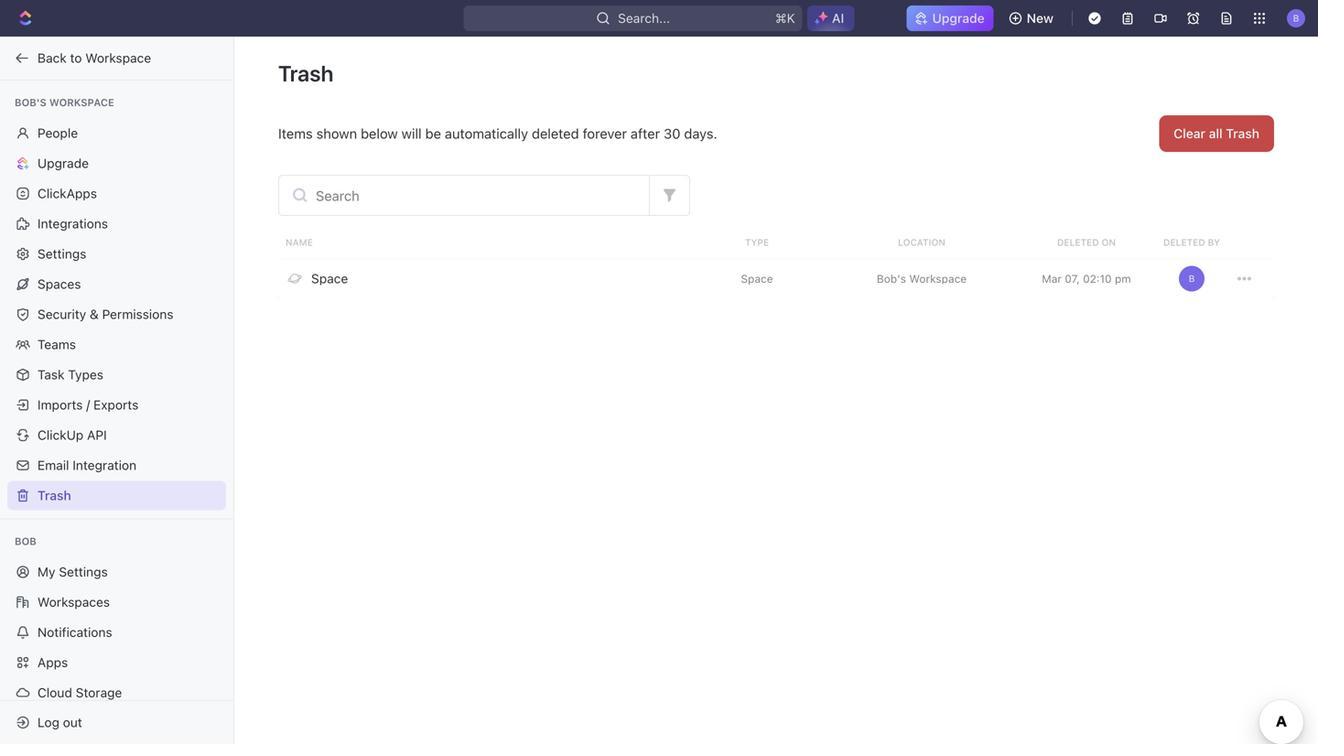 Task type: locate. For each thing, give the bounding box(es) containing it.
0 horizontal spatial bob's workspace
[[15, 97, 114, 108]]

1 vertical spatial upgrade link
[[7, 149, 226, 178]]

upgrade
[[932, 11, 985, 26], [38, 156, 89, 171]]

storage
[[76, 685, 122, 700]]

0 horizontal spatial bob's
[[15, 97, 47, 108]]

deleted left on
[[1057, 237, 1099, 248]]

deleted by
[[1164, 237, 1220, 248]]

trash down email
[[38, 488, 71, 503]]

space down name on the top of page
[[311, 271, 348, 286]]

trash right all
[[1226, 126, 1260, 141]]

integration
[[73, 458, 136, 473]]

days.
[[684, 125, 717, 141]]

deleted
[[1057, 237, 1099, 248], [1164, 237, 1205, 248]]

task
[[38, 367, 65, 382]]

after
[[631, 125, 660, 141]]

workspace down location
[[909, 272, 967, 285]]

upgrade up clickapps
[[38, 156, 89, 171]]

1 vertical spatial settings
[[59, 564, 108, 579]]

2 horizontal spatial trash
[[1226, 126, 1260, 141]]

bob's up people
[[15, 97, 47, 108]]

0 vertical spatial trash
[[278, 60, 334, 86]]

1 deleted from the left
[[1057, 237, 1099, 248]]

1 vertical spatial b
[[1189, 273, 1195, 284]]

spaces
[[38, 276, 81, 292]]

0 horizontal spatial upgrade link
[[7, 149, 226, 178]]

log out button
[[7, 708, 218, 737]]

new
[[1027, 11, 1054, 26]]

1 horizontal spatial b
[[1293, 13, 1299, 23]]

settings up workspaces
[[59, 564, 108, 579]]

shown
[[316, 125, 357, 141]]

cloud storage
[[38, 685, 122, 700]]

b
[[1293, 13, 1299, 23], [1189, 273, 1195, 284]]

2 vertical spatial workspace
[[909, 272, 967, 285]]

space
[[311, 271, 348, 286], [741, 272, 773, 285]]

clickapps link
[[7, 179, 226, 208]]

clickup api
[[38, 428, 107, 443]]

dropdown menu image
[[1238, 272, 1251, 286]]

bob's workspace up people
[[15, 97, 114, 108]]

1 vertical spatial bob's workspace
[[877, 272, 967, 285]]

my settings link
[[7, 558, 226, 587]]

/
[[86, 397, 90, 412]]

back to workspace button
[[7, 43, 217, 73]]

email integration
[[38, 458, 136, 473]]

log
[[38, 715, 59, 730]]

back
[[38, 50, 67, 65]]

0 horizontal spatial deleted
[[1057, 237, 1099, 248]]

1 horizontal spatial bob's workspace
[[877, 272, 967, 285]]

settings
[[38, 246, 86, 261], [59, 564, 108, 579]]

will
[[402, 125, 422, 141]]

bob's
[[15, 97, 47, 108], [877, 272, 906, 285]]

trash inside button
[[1226, 126, 1260, 141]]

bob's workspace
[[15, 97, 114, 108], [877, 272, 967, 285]]

clear all trash
[[1174, 126, 1260, 141]]

email integration link
[[7, 451, 226, 480]]

bob's workspace down location
[[877, 272, 967, 285]]

back to workspace
[[38, 50, 151, 65]]

my settings
[[38, 564, 108, 579]]

1 horizontal spatial upgrade
[[932, 11, 985, 26]]

apps
[[38, 655, 68, 670]]

1 horizontal spatial space
[[741, 272, 773, 285]]

forever
[[583, 125, 627, 141]]

be
[[425, 125, 441, 141]]

1 horizontal spatial bob's
[[877, 272, 906, 285]]

imports / exports link
[[7, 390, 226, 420]]

security & permissions
[[38, 307, 173, 322]]

0 horizontal spatial upgrade
[[38, 156, 89, 171]]

upgrade left the new button
[[932, 11, 985, 26]]

items shown below will be automatically deleted forever after 30 days.
[[278, 125, 717, 141]]

search...
[[618, 11, 670, 26]]

bob's down location
[[877, 272, 906, 285]]

settings up spaces
[[38, 246, 86, 261]]

0 vertical spatial workspace
[[85, 50, 151, 65]]

integrations link
[[7, 209, 226, 238]]

0 vertical spatial upgrade
[[932, 11, 985, 26]]

workspace right to
[[85, 50, 151, 65]]

upgrade link left the new button
[[907, 5, 994, 31]]

Search text field
[[279, 176, 649, 215]]

email
[[38, 458, 69, 473]]

space down type
[[741, 272, 773, 285]]

⌘k
[[776, 11, 795, 26]]

deleted
[[532, 125, 579, 141]]

permissions
[[102, 307, 173, 322]]

upgrade link
[[907, 5, 994, 31], [7, 149, 226, 178]]

on
[[1102, 237, 1116, 248]]

1 vertical spatial trash
[[1226, 126, 1260, 141]]

clear all trash button
[[1159, 115, 1274, 152]]

settings link
[[7, 239, 226, 269]]

type
[[745, 237, 769, 248]]

workspace up people
[[49, 97, 114, 108]]

1 horizontal spatial deleted
[[1164, 237, 1205, 248]]

deleted left by
[[1164, 237, 1205, 248]]

1 vertical spatial upgrade
[[38, 156, 89, 171]]

log out
[[38, 715, 82, 730]]

imports / exports
[[38, 397, 139, 412]]

notifications
[[38, 625, 112, 640]]

workspace
[[85, 50, 151, 65], [49, 97, 114, 108], [909, 272, 967, 285]]

upgrade link up "clickapps" link
[[7, 149, 226, 178]]

0 vertical spatial upgrade link
[[907, 5, 994, 31]]

deleted for deleted by
[[1164, 237, 1205, 248]]

0 vertical spatial bob's
[[15, 97, 47, 108]]

mar
[[1042, 272, 1062, 285]]

all
[[1209, 126, 1223, 141]]

trash
[[278, 60, 334, 86], [1226, 126, 1260, 141], [38, 488, 71, 503]]

notifications link
[[7, 618, 226, 647]]

clickup
[[38, 428, 84, 443]]

2 deleted from the left
[[1164, 237, 1205, 248]]

workspace inside 'back to workspace' button
[[85, 50, 151, 65]]

out
[[63, 715, 82, 730]]

b button
[[1282, 4, 1311, 33]]

0 horizontal spatial trash
[[38, 488, 71, 503]]

0 vertical spatial b
[[1293, 13, 1299, 23]]

1 vertical spatial bob's
[[877, 272, 906, 285]]

trash up items
[[278, 60, 334, 86]]



Task type: describe. For each thing, give the bounding box(es) containing it.
07,
[[1065, 272, 1080, 285]]

b inside dropdown button
[[1293, 13, 1299, 23]]

new button
[[1001, 4, 1065, 33]]

02:10
[[1083, 272, 1112, 285]]

to
[[70, 50, 82, 65]]

0 horizontal spatial space
[[311, 271, 348, 286]]

teams link
[[7, 330, 226, 359]]

types
[[68, 367, 103, 382]]

my
[[38, 564, 55, 579]]

people link
[[7, 119, 226, 148]]

clickapps
[[38, 186, 97, 201]]

task types
[[38, 367, 103, 382]]

deleted for deleted on
[[1057, 237, 1099, 248]]

by
[[1208, 237, 1220, 248]]

items
[[278, 125, 313, 141]]

0 horizontal spatial b
[[1189, 273, 1195, 284]]

ai
[[832, 11, 844, 26]]

clickup api link
[[7, 421, 226, 450]]

security
[[38, 307, 86, 322]]

apps link
[[7, 648, 226, 677]]

api
[[87, 428, 107, 443]]

exports
[[93, 397, 139, 412]]

ai button
[[807, 5, 854, 31]]

bob
[[15, 536, 36, 547]]

pm
[[1115, 272, 1131, 285]]

cloud storage link
[[7, 678, 226, 708]]

integrations
[[38, 216, 108, 231]]

1 horizontal spatial upgrade link
[[907, 5, 994, 31]]

name
[[286, 237, 313, 248]]

below
[[361, 125, 398, 141]]

mar 07, 02:10 pm
[[1042, 272, 1131, 285]]

automatically
[[445, 125, 528, 141]]

security & permissions link
[[7, 300, 226, 329]]

0 vertical spatial settings
[[38, 246, 86, 261]]

spaces link
[[7, 270, 226, 299]]

task types link
[[7, 360, 226, 390]]

workspaces
[[38, 595, 110, 610]]

0 vertical spatial bob's workspace
[[15, 97, 114, 108]]

settings inside "link"
[[59, 564, 108, 579]]

people
[[38, 125, 78, 141]]

clear
[[1174, 126, 1206, 141]]

workspaces link
[[7, 588, 226, 617]]

cloud
[[38, 685, 72, 700]]

2 vertical spatial trash
[[38, 488, 71, 503]]

&
[[90, 307, 99, 322]]

1 horizontal spatial trash
[[278, 60, 334, 86]]

location
[[898, 237, 946, 248]]

30
[[664, 125, 681, 141]]

trash link
[[7, 481, 226, 510]]

deleted on
[[1057, 237, 1116, 248]]

1 vertical spatial workspace
[[49, 97, 114, 108]]

imports
[[38, 397, 83, 412]]

teams
[[38, 337, 76, 352]]



Task type: vqa. For each thing, say whether or not it's contained in the screenshot.
5th "Changed" from the bottom
no



